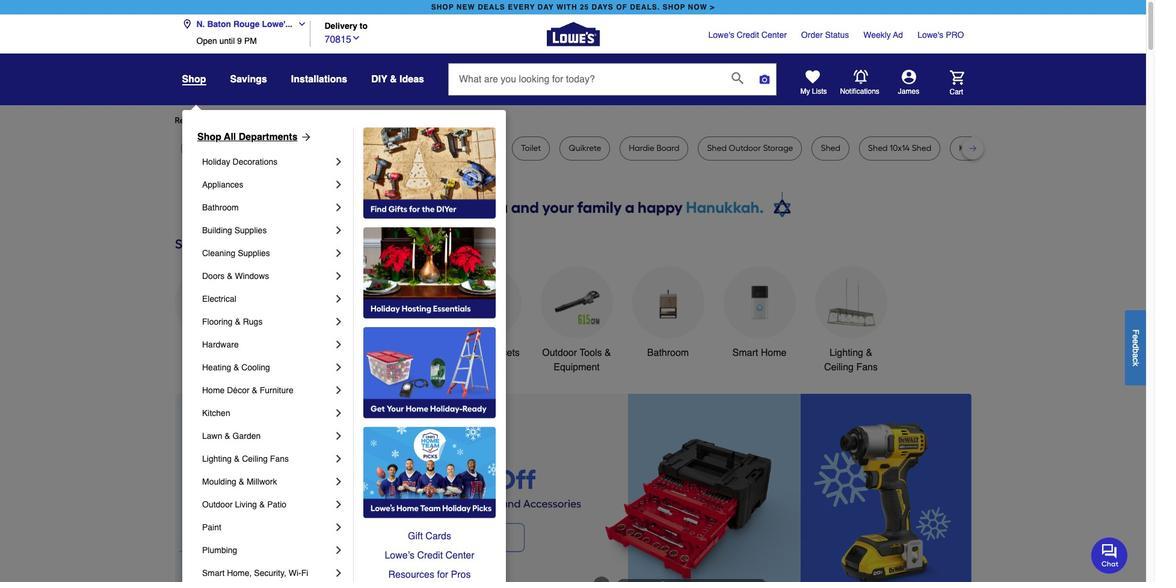 Task type: vqa. For each thing, say whether or not it's contained in the screenshot.
Lighting within Lighting & Ceiling Fans
yes



Task type: describe. For each thing, give the bounding box(es) containing it.
peel stick wallpaper
[[267, 143, 345, 154]]

shop
[[197, 132, 222, 143]]

chevron right image for plumbing
[[333, 545, 345, 557]]

doors & windows
[[202, 272, 269, 281]]

paint link
[[202, 517, 333, 539]]

for for searches
[[272, 116, 283, 126]]

chevron down image inside 70815 button
[[352, 33, 361, 42]]

lowe's home improvement logo image
[[547, 8, 600, 61]]

shop 25 days of deals by category image
[[175, 234, 972, 254]]

outdoor living & patio
[[202, 500, 287, 510]]

storage
[[764, 143, 794, 154]]

of
[[617, 3, 628, 11]]

paint
[[202, 523, 221, 533]]

lighting inside lighting & ceiling fans
[[830, 348, 864, 359]]

credit for lowe's
[[417, 551, 443, 562]]

installations button
[[291, 69, 347, 90]]

open until 9 pm
[[197, 36, 257, 46]]

toilet
[[521, 143, 541, 154]]

deals
[[478, 3, 506, 11]]

smart home, security, wi-fi
[[202, 569, 308, 579]]

living
[[235, 500, 257, 510]]

doors
[[202, 272, 225, 281]]

0 horizontal spatial bathroom
[[202, 203, 239, 213]]

& inside home décor & furniture link
[[252, 386, 258, 396]]

order status
[[802, 30, 850, 40]]

cooling
[[242, 363, 270, 373]]

1 vertical spatial lighting & ceiling fans
[[202, 455, 289, 464]]

departments
[[239, 132, 298, 143]]

kitchen link
[[202, 402, 333, 425]]

c
[[1132, 358, 1141, 362]]

0 horizontal spatial ceiling
[[242, 455, 268, 464]]

james button
[[880, 70, 938, 96]]

to
[[360, 21, 368, 31]]

savings button
[[230, 69, 267, 90]]

gift cards
[[408, 532, 452, 542]]

center for lowe's credit center
[[446, 551, 475, 562]]

f e e d b a c k
[[1132, 330, 1141, 367]]

days
[[592, 3, 614, 11]]

shop all departments
[[197, 132, 298, 143]]

a
[[1132, 353, 1141, 358]]

70815
[[325, 34, 352, 45]]

Search Query text field
[[449, 64, 722, 95]]

2 e from the top
[[1132, 339, 1141, 344]]

appliances inside appliances link
[[202, 180, 244, 190]]

decorations for christmas
[[368, 362, 420, 373]]

hardware
[[202, 340, 239, 350]]

door
[[373, 143, 391, 154]]

weekly ad link
[[864, 29, 904, 41]]

building supplies link
[[202, 219, 333, 242]]

chevron right image for building supplies
[[333, 225, 345, 237]]

moulding & millwork
[[202, 477, 277, 487]]

25
[[580, 3, 590, 11]]

0 horizontal spatial home
[[202, 386, 225, 396]]

faucets
[[486, 348, 520, 359]]

refrigerator
[[448, 143, 494, 154]]

lists
[[813, 87, 827, 96]]

lowe's home improvement notification center image
[[854, 70, 868, 84]]

lawn & garden link
[[202, 425, 333, 448]]

chevron right image for flooring & rugs
[[333, 316, 345, 328]]

chevron right image for lawn & garden
[[333, 430, 345, 442]]

chevron right image for kitchen
[[333, 408, 345, 420]]

furniture
[[260, 386, 294, 396]]

& inside the heating & cooling link
[[234, 363, 239, 373]]

open
[[197, 36, 217, 46]]

lowe's home improvement lists image
[[806, 70, 820, 84]]

millwork
[[247, 477, 277, 487]]

cart button
[[933, 70, 965, 97]]

kitchen for kitchen
[[202, 409, 230, 418]]

notifications
[[841, 87, 880, 96]]

fans inside lighting & ceiling fans link
[[270, 455, 289, 464]]

camera image
[[759, 73, 771, 85]]

rugs
[[243, 317, 263, 327]]

outdoor tools & equipment button
[[541, 267, 613, 375]]

lowe's
[[385, 551, 415, 562]]

bathroom link
[[202, 196, 333, 219]]

appliances inside appliances button
[[187, 348, 235, 359]]

supplies for building supplies
[[235, 226, 267, 235]]

status
[[826, 30, 850, 40]]

k
[[1132, 362, 1141, 367]]

chevron right image for appliances
[[333, 179, 345, 191]]

& inside lighting & ceiling fans link
[[234, 455, 240, 464]]

chevron right image for hardware
[[333, 339, 345, 351]]

diy & ideas button
[[372, 69, 424, 90]]

cleaning
[[202, 249, 236, 258]]

chevron right image for doors & windows
[[333, 270, 345, 282]]

décor
[[227, 386, 250, 396]]

4 shed from the left
[[912, 143, 932, 154]]

n.
[[197, 19, 205, 29]]

lawn & garden
[[202, 432, 261, 441]]

you for recommended searches for you
[[284, 116, 299, 126]]

get your home holiday-ready. image
[[364, 327, 496, 419]]

installations
[[291, 74, 347, 85]]

plumbing
[[202, 546, 237, 556]]

pro
[[946, 30, 965, 40]]

flooring & rugs link
[[202, 311, 333, 334]]

shop all departments link
[[197, 130, 312, 144]]

holiday hosting essentials. image
[[364, 228, 496, 319]]

lighting & ceiling fans button
[[815, 267, 888, 375]]

chevron right image for heating & cooling
[[333, 362, 345, 374]]

windows
[[235, 272, 269, 281]]

chevron right image for home décor & furniture
[[333, 385, 345, 397]]

holiday decorations
[[202, 157, 278, 167]]

25 days of deals. don't miss deals every day. same-day delivery on in-stock orders placed by 2 p m. image
[[175, 394, 369, 583]]

chat invite button image
[[1092, 537, 1129, 574]]

flooring & rugs
[[202, 317, 263, 327]]

smart home
[[733, 348, 787, 359]]

peel
[[267, 143, 283, 154]]

day
[[538, 3, 554, 11]]

with
[[557, 3, 578, 11]]

lawn mower
[[190, 143, 239, 154]]

& inside moulding & millwork link
[[239, 477, 244, 487]]

shed for shed outdoor storage
[[708, 143, 727, 154]]

now
[[688, 3, 708, 11]]

for for suggestions
[[379, 116, 390, 126]]

chevron right image inside more suggestions for you link
[[406, 116, 415, 126]]

savings
[[230, 74, 267, 85]]

doors & windows link
[[202, 265, 333, 288]]

delivery to
[[325, 21, 368, 31]]



Task type: locate. For each thing, give the bounding box(es) containing it.
shed right 10x14
[[912, 143, 932, 154]]

e up the b
[[1132, 339, 1141, 344]]

heating & cooling link
[[202, 356, 333, 379]]

1 horizontal spatial smart
[[733, 348, 759, 359]]

chevron down image
[[293, 19, 307, 29], [352, 33, 361, 42]]

electrical
[[202, 294, 236, 304]]

0 horizontal spatial you
[[284, 116, 299, 126]]

chevron right image
[[406, 116, 415, 126], [333, 156, 345, 168], [333, 179, 345, 191], [333, 225, 345, 237], [333, 270, 345, 282], [333, 316, 345, 328], [333, 339, 345, 351], [333, 362, 345, 374], [333, 430, 345, 442], [333, 453, 345, 465], [333, 476, 345, 488], [333, 499, 345, 511], [333, 522, 345, 534]]

ad
[[894, 30, 904, 40]]

credit inside "link"
[[737, 30, 760, 40]]

chevron right image for bathroom
[[333, 202, 345, 214]]

search image
[[732, 72, 744, 84]]

baton
[[207, 19, 231, 29]]

7 chevron right image from the top
[[333, 568, 345, 580]]

lowe's for lowe's credit center
[[709, 30, 735, 40]]

equipment
[[554, 362, 600, 373]]

1 vertical spatial center
[[446, 551, 475, 562]]

0 vertical spatial appliances
[[202, 180, 244, 190]]

chevron right image for holiday decorations
[[333, 156, 345, 168]]

1 horizontal spatial bathroom
[[648, 348, 689, 359]]

home décor & furniture
[[202, 386, 294, 396]]

1 vertical spatial supplies
[[238, 249, 270, 258]]

1 vertical spatial arrow right image
[[950, 500, 962, 512]]

lowe's for lowe's pro
[[918, 30, 944, 40]]

6 chevron right image from the top
[[333, 545, 345, 557]]

flooring
[[202, 317, 233, 327]]

supplies for cleaning supplies
[[238, 249, 270, 258]]

2 you from the left
[[391, 116, 406, 126]]

1 horizontal spatial credit
[[737, 30, 760, 40]]

arrow right image
[[298, 131, 312, 143], [950, 500, 962, 512]]

5 chevron right image from the top
[[333, 408, 345, 420]]

1 vertical spatial chevron down image
[[352, 33, 361, 42]]

lowe'...
[[262, 19, 293, 29]]

0 vertical spatial ceiling
[[825, 362, 854, 373]]

supplies up cleaning supplies
[[235, 226, 267, 235]]

recommended searches for you
[[175, 116, 299, 126]]

chevron right image for outdoor living & patio
[[333, 499, 345, 511]]

1 horizontal spatial arrow right image
[[950, 500, 962, 512]]

gift cards link
[[364, 527, 496, 547]]

1 vertical spatial home
[[202, 386, 225, 396]]

0 horizontal spatial chevron down image
[[293, 19, 307, 29]]

1 shed from the left
[[708, 143, 727, 154]]

1 horizontal spatial fans
[[857, 362, 878, 373]]

2 shop from the left
[[663, 3, 686, 11]]

1 vertical spatial lighting
[[202, 455, 232, 464]]

bathroom button
[[632, 267, 705, 361]]

& inside outdoor living & patio link
[[259, 500, 265, 510]]

2 chevron right image from the top
[[333, 247, 345, 259]]

&
[[390, 74, 397, 85], [227, 272, 233, 281], [235, 317, 241, 327], [605, 348, 611, 359], [867, 348, 873, 359], [234, 363, 239, 373], [252, 386, 258, 396], [225, 432, 230, 441], [234, 455, 240, 464], [239, 477, 244, 487], [259, 500, 265, 510]]

shed for shed 10x14 shed
[[869, 143, 888, 154]]

more
[[308, 116, 328, 126]]

0 vertical spatial center
[[762, 30, 787, 40]]

appliances up the heating
[[187, 348, 235, 359]]

weekly
[[864, 30, 891, 40]]

recommended searches for you heading
[[175, 115, 972, 127]]

shop left now
[[663, 3, 686, 11]]

0 horizontal spatial lighting & ceiling fans
[[202, 455, 289, 464]]

security,
[[254, 569, 286, 579]]

home inside button
[[761, 348, 787, 359]]

& inside the flooring & rugs 'link'
[[235, 317, 241, 327]]

lowe's down >
[[709, 30, 735, 40]]

1 vertical spatial bathroom
[[648, 348, 689, 359]]

outdoor down moulding
[[202, 500, 233, 510]]

delivery
[[325, 21, 358, 31]]

find gifts for the diyer. image
[[364, 128, 496, 219]]

1 horizontal spatial kitchen
[[451, 348, 483, 359]]

fans inside lighting & ceiling fans
[[857, 362, 878, 373]]

chevron right image for smart home, security, wi-fi
[[333, 568, 345, 580]]

credit for lowe's
[[737, 30, 760, 40]]

decorations for holiday
[[233, 157, 278, 167]]

0 vertical spatial outdoor
[[543, 348, 577, 359]]

1 horizontal spatial outdoor
[[543, 348, 577, 359]]

heating
[[202, 363, 231, 373]]

door interior
[[373, 143, 420, 154]]

diy & ideas
[[372, 74, 424, 85]]

1 horizontal spatial lowe's
[[918, 30, 944, 40]]

interior
[[393, 143, 420, 154]]

you left more at the left
[[284, 116, 299, 126]]

resources
[[389, 570, 435, 581]]

0 horizontal spatial center
[[446, 551, 475, 562]]

center
[[762, 30, 787, 40], [446, 551, 475, 562]]

stick
[[285, 143, 303, 154]]

more suggestions for you link
[[308, 115, 415, 127]]

smart inside 'link'
[[202, 569, 225, 579]]

pm
[[244, 36, 257, 46]]

kitchen inside button
[[451, 348, 483, 359]]

recommended
[[175, 116, 233, 126]]

chevron right image for paint
[[333, 522, 345, 534]]

pros
[[451, 570, 471, 581]]

you inside more suggestions for you link
[[391, 116, 406, 126]]

moulding & millwork link
[[202, 471, 333, 494]]

4 chevron right image from the top
[[333, 385, 345, 397]]

credit up resources for pros link
[[417, 551, 443, 562]]

center up pros
[[446, 551, 475, 562]]

you for more suggestions for you
[[391, 116, 406, 126]]

you up door interior
[[391, 116, 406, 126]]

0 vertical spatial fans
[[857, 362, 878, 373]]

lighting & ceiling fans
[[825, 348, 878, 373], [202, 455, 289, 464]]

lowe's credit center
[[709, 30, 787, 40]]

searches
[[235, 116, 270, 126]]

0 horizontal spatial arrow right image
[[298, 131, 312, 143]]

lighting & ceiling fans link
[[202, 448, 333, 471]]

3 chevron right image from the top
[[333, 293, 345, 305]]

arrow left image
[[399, 500, 411, 512]]

chevron right image
[[333, 202, 345, 214], [333, 247, 345, 259], [333, 293, 345, 305], [333, 385, 345, 397], [333, 408, 345, 420], [333, 545, 345, 557], [333, 568, 345, 580]]

lowe's home improvement cart image
[[950, 70, 965, 85]]

1 horizontal spatial you
[[391, 116, 406, 126]]

bathroom inside button
[[648, 348, 689, 359]]

& inside diy & ideas button
[[390, 74, 397, 85]]

0 horizontal spatial smart
[[202, 569, 225, 579]]

lowe's home team holiday picks. image
[[364, 427, 496, 519]]

holiday
[[202, 157, 230, 167]]

d
[[1132, 344, 1141, 349]]

1 you from the left
[[284, 116, 299, 126]]

lowe's credit center link
[[364, 547, 496, 566]]

cards
[[426, 532, 452, 542]]

0 horizontal spatial shop
[[431, 3, 454, 11]]

>
[[711, 3, 715, 11]]

kitchen up the lawn
[[202, 409, 230, 418]]

0 horizontal spatial decorations
[[233, 157, 278, 167]]

1 horizontal spatial lighting & ceiling fans
[[825, 348, 878, 373]]

2 shed from the left
[[821, 143, 841, 154]]

kitchen left the faucets
[[451, 348, 483, 359]]

chevron down image left delivery
[[293, 19, 307, 29]]

chevron right image for moulding & millwork
[[333, 476, 345, 488]]

chevron right image for electrical
[[333, 293, 345, 305]]

1 vertical spatial fans
[[270, 455, 289, 464]]

None search field
[[448, 63, 777, 107]]

kitchen
[[451, 348, 483, 359], [202, 409, 230, 418]]

lowe's wishes you and your family a happy hanukkah. image
[[175, 192, 972, 222]]

center left order
[[762, 30, 787, 40]]

1 vertical spatial outdoor
[[202, 500, 233, 510]]

arrow right image inside shop all departments link
[[298, 131, 312, 143]]

1 vertical spatial smart
[[202, 569, 225, 579]]

center for lowe's credit center
[[762, 30, 787, 40]]

0 vertical spatial smart
[[733, 348, 759, 359]]

resources for pros
[[389, 570, 471, 581]]

0 vertical spatial home
[[761, 348, 787, 359]]

outdoor tools & equipment
[[543, 348, 611, 373]]

0 vertical spatial decorations
[[233, 157, 278, 167]]

n. baton rouge lowe'...
[[197, 19, 293, 29]]

center inside "link"
[[762, 30, 787, 40]]

hardie
[[629, 143, 655, 154]]

1 vertical spatial decorations
[[368, 362, 420, 373]]

kobalt
[[960, 143, 985, 154]]

for left pros
[[437, 570, 449, 581]]

shop left new
[[431, 3, 454, 11]]

tools
[[580, 348, 602, 359]]

shed for shed
[[821, 143, 841, 154]]

0 vertical spatial arrow right image
[[298, 131, 312, 143]]

chevron right image for cleaning supplies
[[333, 247, 345, 259]]

& inside doors & windows link
[[227, 272, 233, 281]]

0 vertical spatial lighting & ceiling fans
[[825, 348, 878, 373]]

smart inside button
[[733, 348, 759, 359]]

outdoor up equipment
[[543, 348, 577, 359]]

1 horizontal spatial center
[[762, 30, 787, 40]]

order status link
[[802, 29, 850, 41]]

chevron down image down to
[[352, 33, 361, 42]]

for up door
[[379, 116, 390, 126]]

0 horizontal spatial credit
[[417, 551, 443, 562]]

garden
[[233, 432, 261, 441]]

e
[[1132, 335, 1141, 339], [1132, 339, 1141, 344]]

decorations down christmas
[[368, 362, 420, 373]]

hardware link
[[202, 334, 333, 356]]

0 vertical spatial lighting
[[830, 348, 864, 359]]

outdoor inside outdoor tools & equipment
[[543, 348, 577, 359]]

chevron right image for lighting & ceiling fans
[[333, 453, 345, 465]]

every
[[508, 3, 535, 11]]

decorations down peel
[[233, 157, 278, 167]]

resources for pros link
[[364, 566, 496, 583]]

1 shop from the left
[[431, 3, 454, 11]]

0 vertical spatial kitchen
[[451, 348, 483, 359]]

& inside lawn & garden link
[[225, 432, 230, 441]]

lowe's credit center link
[[709, 29, 787, 41]]

lighting & ceiling fans inside button
[[825, 348, 878, 373]]

& inside lighting & ceiling fans
[[867, 348, 873, 359]]

1 horizontal spatial for
[[379, 116, 390, 126]]

supplies up "windows"
[[238, 249, 270, 258]]

lowe's pro
[[918, 30, 965, 40]]

smart for smart home
[[733, 348, 759, 359]]

e up d at the bottom right of the page
[[1132, 335, 1141, 339]]

you
[[284, 116, 299, 126], [391, 116, 406, 126]]

1 horizontal spatial home
[[761, 348, 787, 359]]

outdoor for outdoor tools & equipment
[[543, 348, 577, 359]]

home
[[761, 348, 787, 359], [202, 386, 225, 396]]

my
[[801, 87, 811, 96]]

appliances link
[[202, 173, 333, 196]]

f e e d b a c k button
[[1126, 310, 1147, 386]]

smart home button
[[724, 267, 796, 361]]

for up departments at the left top of the page
[[272, 116, 283, 126]]

1 horizontal spatial ceiling
[[825, 362, 854, 373]]

shop new deals every day with 25 days of deals. shop now > link
[[429, 0, 718, 14]]

3 shed from the left
[[869, 143, 888, 154]]

board
[[657, 143, 680, 154]]

0 horizontal spatial fans
[[270, 455, 289, 464]]

up to 50 percent off select tools and accessories. image
[[389, 394, 972, 583]]

0 horizontal spatial kitchen
[[202, 409, 230, 418]]

0 horizontal spatial outdoor
[[202, 500, 233, 510]]

0 horizontal spatial lowe's
[[709, 30, 735, 40]]

ceiling inside lighting & ceiling fans
[[825, 362, 854, 373]]

location image
[[182, 19, 192, 29]]

shed outdoor storage
[[708, 143, 794, 154]]

1 horizontal spatial chevron down image
[[352, 33, 361, 42]]

2 horizontal spatial for
[[437, 570, 449, 581]]

hardie board
[[629, 143, 680, 154]]

lighting
[[830, 348, 864, 359], [202, 455, 232, 464]]

1 vertical spatial credit
[[417, 551, 443, 562]]

0 vertical spatial chevron down image
[[293, 19, 307, 29]]

2 lowe's from the left
[[918, 30, 944, 40]]

my lists
[[801, 87, 827, 96]]

kitchen for kitchen faucets
[[451, 348, 483, 359]]

1 vertical spatial ceiling
[[242, 455, 268, 464]]

shed
[[708, 143, 727, 154], [821, 143, 841, 154], [869, 143, 888, 154], [912, 143, 932, 154]]

shed left 10x14
[[869, 143, 888, 154]]

0 horizontal spatial for
[[272, 116, 283, 126]]

my lists link
[[801, 70, 827, 96]]

gift
[[408, 532, 423, 542]]

0 vertical spatial bathroom
[[202, 203, 239, 213]]

decorations inside button
[[368, 362, 420, 373]]

smart for smart home, security, wi-fi
[[202, 569, 225, 579]]

appliances down holiday
[[202, 180, 244, 190]]

1 horizontal spatial decorations
[[368, 362, 420, 373]]

1 horizontal spatial shop
[[663, 3, 686, 11]]

1 lowe's from the left
[[709, 30, 735, 40]]

1 chevron right image from the top
[[333, 202, 345, 214]]

credit up search image
[[737, 30, 760, 40]]

shed right storage on the top right
[[821, 143, 841, 154]]

home,
[[227, 569, 252, 579]]

outdoor for outdoor living & patio
[[202, 500, 233, 510]]

shed left the outdoor
[[708, 143, 727, 154]]

1 horizontal spatial lighting
[[830, 348, 864, 359]]

b
[[1132, 349, 1141, 353]]

& inside outdoor tools & equipment
[[605, 348, 611, 359]]

1 e from the top
[[1132, 335, 1141, 339]]

shop
[[182, 74, 206, 85]]

1 vertical spatial kitchen
[[202, 409, 230, 418]]

0 vertical spatial supplies
[[235, 226, 267, 235]]

0 vertical spatial credit
[[737, 30, 760, 40]]

lowe's left pro
[[918, 30, 944, 40]]

0 horizontal spatial lighting
[[202, 455, 232, 464]]

patio
[[267, 500, 287, 510]]

1 vertical spatial appliances
[[187, 348, 235, 359]]

fi
[[301, 569, 308, 579]]

bathroom
[[202, 203, 239, 213], [648, 348, 689, 359]]



